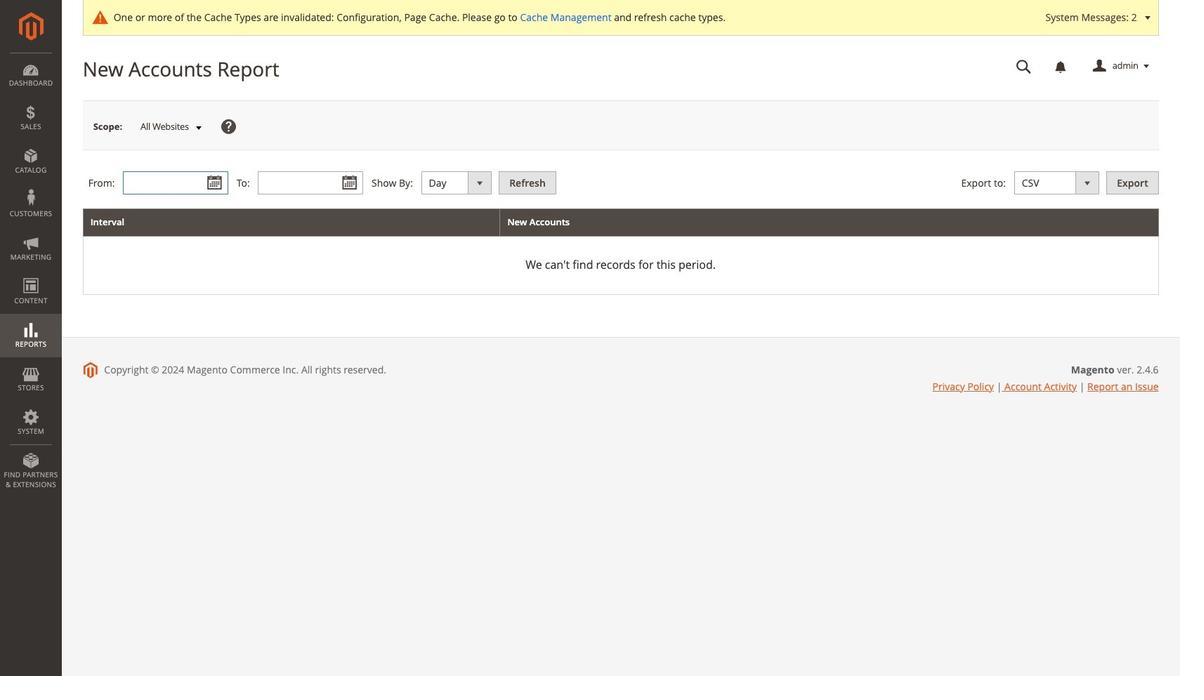 Task type: locate. For each thing, give the bounding box(es) containing it.
menu bar
[[0, 53, 62, 497]]

None text field
[[1007, 54, 1042, 79], [123, 172, 228, 195], [258, 172, 364, 195], [1007, 54, 1042, 79], [123, 172, 228, 195], [258, 172, 364, 195]]

magento admin panel image
[[19, 12, 43, 41]]



Task type: vqa. For each thing, say whether or not it's contained in the screenshot.
menu
no



